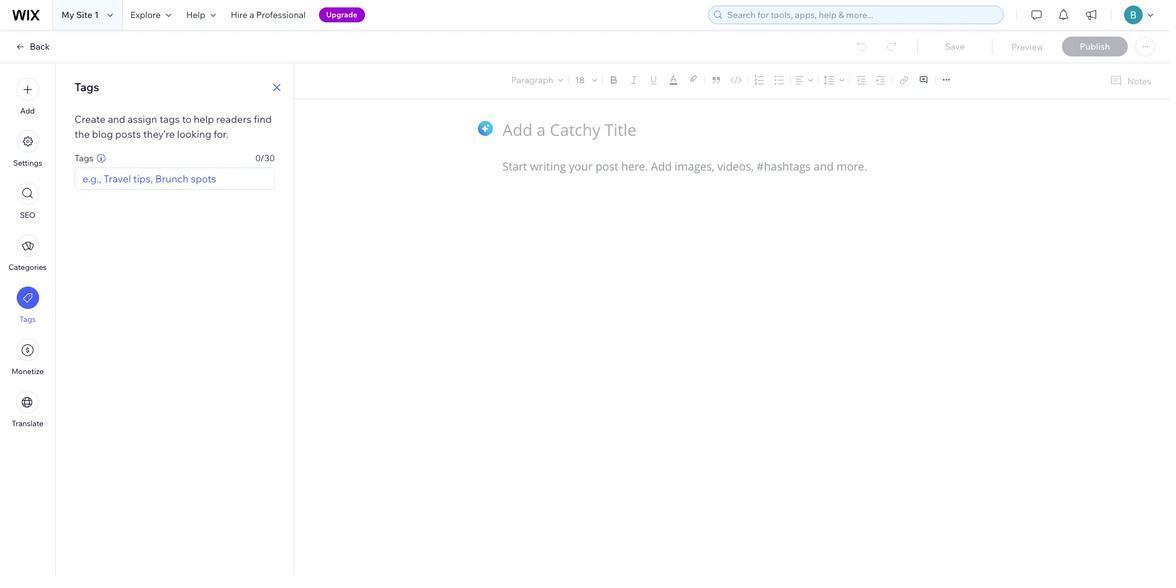 Task type: vqa. For each thing, say whether or not it's contained in the screenshot.
Categories
yes



Task type: describe. For each thing, give the bounding box(es) containing it.
seo
[[20, 210, 35, 220]]

settings button
[[13, 130, 42, 168]]

site
[[76, 9, 92, 20]]

for.
[[214, 128, 228, 140]]

monetize button
[[12, 339, 44, 376]]

paragraph
[[511, 75, 554, 86]]

back button
[[15, 41, 50, 52]]

posts
[[115, 128, 141, 140]]

0
[[255, 153, 260, 164]]

spots
[[191, 173, 216, 185]]

translate
[[12, 419, 43, 428]]

e.g., travel tips, brunch spots
[[83, 173, 216, 185]]

help
[[186, 9, 205, 20]]

looking
[[177, 128, 211, 140]]

0 vertical spatial tags
[[75, 80, 99, 94]]

settings
[[13, 158, 42, 168]]

readers
[[216, 113, 252, 125]]

back
[[30, 41, 50, 52]]

hire
[[231, 9, 248, 20]]

30
[[264, 153, 275, 164]]

add button
[[16, 78, 39, 115]]

tags inside button
[[19, 315, 36, 324]]

and
[[108, 113, 125, 125]]

professional
[[256, 9, 306, 20]]

seo button
[[16, 183, 39, 220]]

upgrade
[[326, 10, 358, 19]]

upgrade button
[[319, 7, 365, 22]]

hire a professional
[[231, 9, 306, 20]]

Add a Catchy Title text field
[[503, 119, 949, 141]]

monetize
[[12, 367, 44, 376]]

explore
[[130, 9, 161, 20]]



Task type: locate. For each thing, give the bounding box(es) containing it.
/
[[260, 153, 264, 164]]

categories
[[9, 263, 47, 272]]

menu containing add
[[0, 71, 55, 436]]

a
[[250, 9, 254, 20]]

Tags field
[[220, 168, 271, 189]]

e.g., travel tips, brunch spots button
[[83, 171, 216, 186]]

add
[[20, 106, 35, 115]]

tags up e.g.,
[[75, 153, 93, 164]]

help
[[194, 113, 214, 125]]

hire a professional link
[[223, 0, 313, 30]]

brunch
[[155, 173, 189, 185]]

paragraph button
[[509, 71, 566, 89]]

tags button
[[16, 287, 39, 324]]

my
[[61, 9, 74, 20]]

e.g.,
[[83, 173, 101, 185]]

tags
[[75, 80, 99, 94], [75, 153, 93, 164], [19, 315, 36, 324]]

categories button
[[9, 235, 47, 272]]

1 vertical spatial tags
[[75, 153, 93, 164]]

to
[[182, 113, 192, 125]]

assign
[[128, 113, 157, 125]]

tags
[[159, 113, 180, 125]]

travel
[[104, 173, 131, 185]]

blog
[[92, 128, 113, 140]]

find
[[254, 113, 272, 125]]

tags up create
[[75, 80, 99, 94]]

notes button
[[1105, 73, 1156, 89]]

help button
[[179, 0, 223, 30]]

translate button
[[12, 391, 43, 428]]

they're
[[143, 128, 175, 140]]

Search for tools, apps, help & more... field
[[724, 6, 1000, 24]]

tags up monetize button
[[19, 315, 36, 324]]

0 / 30
[[255, 153, 275, 164]]

2 vertical spatial tags
[[19, 315, 36, 324]]

1
[[94, 9, 99, 20]]

menu
[[0, 71, 55, 436]]

the
[[75, 128, 90, 140]]

notes
[[1128, 75, 1152, 87]]

create
[[75, 113, 106, 125]]

my site 1
[[61, 9, 99, 20]]

tips,
[[133, 173, 153, 185]]

create and assign tags to help readers find the blog posts they're looking for.
[[75, 113, 272, 140]]



